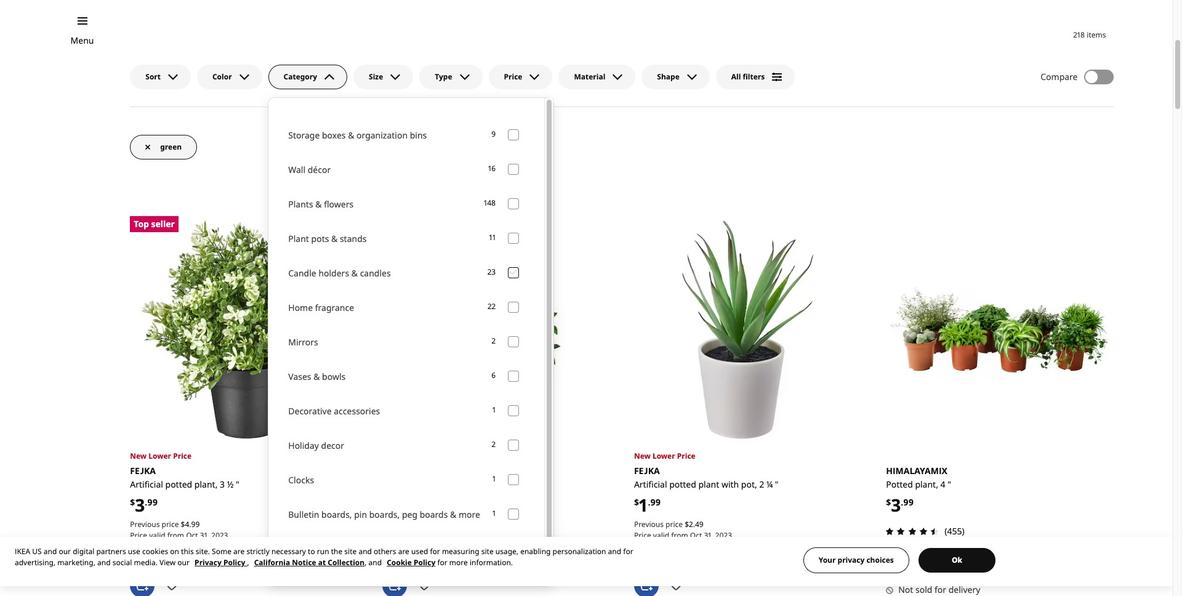 Task type: vqa. For each thing, say whether or not it's contained in the screenshot.
Potted
yes



Task type: describe. For each thing, give the bounding box(es) containing it.
. inside himalayamix potted plant, 4 " $ 3 . 99
[[901, 496, 904, 508]]

22
[[488, 301, 496, 312]]

31, for 99
[[200, 530, 210, 541]]

previous price $ 4 . 99 price valid from oct 31, 2023
[[130, 519, 228, 541]]

home
[[288, 302, 313, 313]]

4 for 3
[[941, 479, 946, 490]]

6 products element
[[492, 370, 496, 382]]

2 products element for mirrors
[[492, 336, 496, 347]]

some
[[212, 546, 232, 557]]

oct for 1
[[690, 530, 702, 541]]

information.
[[470, 557, 513, 568]]

color
[[212, 71, 232, 82]]

shape
[[657, 71, 680, 82]]

49
[[695, 519, 704, 530]]

himalayamix
[[886, 465, 948, 477]]

sort button
[[130, 65, 191, 89]]

ok
[[952, 555, 963, 565]]

2 1 products element from the top
[[493, 474, 496, 485]]

sort
[[146, 71, 161, 82]]

digital
[[73, 546, 94, 557]]

for right sold
[[935, 584, 947, 596]]

category button
[[268, 65, 347, 89]]

0 vertical spatial 9
[[492, 129, 496, 139]]

½
[[227, 479, 234, 490]]

holiday decor
[[288, 440, 344, 451]]

less
[[288, 576, 306, 588]]

compare
[[1041, 71, 1078, 82]]

(577)
[[441, 548, 460, 559]]

fragrance
[[315, 302, 354, 313]]

use
[[128, 546, 140, 557]]

from for 1
[[672, 530, 688, 541]]

to
[[308, 546, 315, 557]]

plants & flowers
[[288, 198, 354, 210]]

potted for 1
[[670, 479, 697, 490]]

16 products element
[[488, 163, 496, 175]]

23 products element
[[488, 267, 496, 278]]

bags
[[374, 543, 394, 555]]

1 , from the left
[[247, 557, 249, 568]]

1 policy from the left
[[224, 557, 245, 568]]

31, for 1
[[704, 530, 714, 541]]

2023 inside 6 previous price $ 9 . 99 price valid from oct 31, 2023
[[464, 530, 480, 541]]

pot,
[[741, 479, 757, 490]]

wall décor
[[288, 164, 331, 175]]

all
[[732, 71, 741, 82]]

0 vertical spatial our
[[59, 546, 71, 557]]

type
[[435, 71, 452, 82]]

media.
[[134, 557, 158, 568]]

plants
[[288, 198, 313, 210]]

products element
[[492, 543, 496, 554]]

valid for 3
[[149, 530, 165, 541]]

for down measuring
[[438, 557, 448, 568]]

from inside 6 previous price $ 9 . 99 price valid from oct 31, 2023
[[419, 530, 436, 541]]

on
[[170, 546, 179, 557]]

plant
[[699, 479, 720, 490]]

2 site from the left
[[481, 546, 494, 557]]

2023 for 1
[[716, 530, 732, 541]]

ikea us and our digital partners use cookies on this site. some are strictly necessary to run the site and others are used for measuring site usage, enabling personalization and for advertising, marketing, and social media. view our
[[15, 546, 634, 568]]

mirrors
[[288, 336, 318, 348]]

potted for 99
[[165, 479, 192, 490]]

for right personalization
[[623, 546, 634, 557]]

candle holders & candles
[[288, 267, 391, 279]]

price inside "previous price $ 2 . 49 price valid from oct 31, 2023"
[[634, 530, 651, 541]]

1 vertical spatial more
[[450, 557, 468, 568]]

cookies
[[142, 546, 168, 557]]

not
[[899, 584, 914, 596]]

148 products element
[[484, 198, 496, 209]]

measuring
[[442, 546, 480, 557]]

green button
[[130, 135, 197, 159]]

2 inside "previous price $ 2 . 49 price valid from oct 31, 2023"
[[689, 519, 693, 530]]

1 horizontal spatial our
[[178, 557, 190, 568]]

size button
[[354, 65, 413, 89]]

previous for 1
[[634, 519, 664, 530]]

& right boards
[[450, 508, 457, 520]]

delivery
[[949, 584, 981, 596]]

148
[[484, 198, 496, 208]]

0 horizontal spatial 3
[[135, 493, 145, 517]]

choices
[[867, 555, 894, 565]]

bowls
[[322, 371, 346, 382]]

" inside himalayamix potted plant, 4 " $ 3 . 99
[[948, 479, 952, 490]]

all filters button
[[716, 65, 795, 89]]

99 inside new lower price fejka artificial potted plant with pot, 2 ¼ " $ 1 . 99
[[651, 496, 661, 508]]

1 boards, from the left
[[322, 508, 352, 520]]

peg
[[402, 508, 418, 520]]

artificial for 3
[[130, 479, 163, 490]]

. inside new lower price fejka artificial potted plant with pot, 2 ¼ " $ 1 . 99
[[648, 496, 651, 508]]

material
[[574, 71, 606, 82]]

99 inside 6 previous price $ 9 . 99 price valid from oct 31, 2023
[[443, 519, 452, 530]]

cookie
[[387, 557, 412, 568]]

218
[[1074, 29, 1085, 40]]

price inside previous price $ 4 . 99 price valid from oct 31, 2023
[[130, 530, 147, 541]]

himalayamix potted plant, 4 " $ 3 . 99
[[886, 465, 952, 517]]

previous inside 6 previous price $ 9 . 99 price valid from oct 31, 2023
[[382, 519, 412, 530]]

filters
[[743, 71, 765, 82]]

" inside new lower price fejka artificial potted plant, 3 ½ " $ 3 . 99
[[236, 479, 239, 490]]

1 inside new lower price fejka artificial potted plant with pot, 2 ¼ " $ 1 . 99
[[639, 493, 648, 517]]

storage
[[288, 129, 320, 141]]

$ inside new lower price fejka artificial potted plant, 3 ½ " $ 3 . 99
[[130, 496, 135, 508]]

your
[[819, 555, 836, 565]]

paper
[[330, 543, 354, 555]]

bulletin
[[288, 508, 319, 520]]

advertising,
[[15, 557, 56, 568]]

& right vases at the bottom left of page
[[314, 371, 320, 382]]

bulletin boards, pin boards, peg boards & more
[[288, 508, 480, 520]]

22 products element
[[488, 301, 496, 313]]

0 vertical spatial more
[[459, 508, 480, 520]]

2023 for 99
[[211, 530, 228, 541]]

holiday
[[288, 440, 319, 451]]

new for 3
[[130, 451, 147, 461]]

the
[[331, 546, 343, 557]]

2 , from the left
[[365, 557, 367, 568]]

(455)
[[945, 526, 965, 537]]

price for 99
[[162, 519, 179, 530]]

type button
[[420, 65, 483, 89]]

accessories
[[334, 405, 380, 417]]

review: 4.8 out of 5 stars. total reviews: 234 image
[[126, 547, 186, 561]]

9 inside 6 previous price $ 9 . 99 price valid from oct 31, 2023
[[437, 519, 441, 530]]

shape button
[[642, 65, 710, 89]]

pots
[[311, 233, 329, 244]]

ok button
[[919, 548, 996, 573]]

review: 4.6 out of 5 stars. total reviews: 455 image
[[883, 524, 942, 539]]

valid for 1
[[653, 530, 670, 541]]

strictly
[[247, 546, 270, 557]]

previous price $ 2 . 49 price valid from oct 31, 2023
[[634, 519, 732, 541]]

organization
[[357, 129, 408, 141]]

& right holders
[[352, 267, 358, 279]]

this
[[181, 546, 194, 557]]

run
[[317, 546, 329, 557]]

décor
[[308, 164, 331, 175]]

your privacy choices button
[[804, 548, 910, 573]]

plant
[[288, 233, 309, 244]]

your privacy choices
[[819, 555, 894, 565]]



Task type: locate. For each thing, give the bounding box(es) containing it.
new for 1
[[634, 451, 651, 461]]

& right pots
[[331, 233, 338, 244]]

more right boards
[[459, 508, 480, 520]]

. down potted
[[901, 496, 904, 508]]

clocks
[[288, 474, 314, 486]]

2 artificial from the left
[[634, 479, 667, 490]]

us
[[32, 546, 42, 557]]

collection
[[328, 557, 365, 568]]

2023 inside "previous price $ 2 . 49 price valid from oct 31, 2023"
[[716, 530, 732, 541]]

0 horizontal spatial boards,
[[322, 508, 352, 520]]

boxes
[[322, 129, 346, 141]]

artificial for 1
[[634, 479, 667, 490]]

1 horizontal spatial 31,
[[452, 530, 462, 541]]

size
[[369, 71, 383, 82]]

11
[[489, 232, 496, 243]]

& right boxes
[[348, 129, 354, 141]]

privacy
[[838, 555, 865, 565]]

artificial up "previous price $ 2 . 49 price valid from oct 31, 2023"
[[634, 479, 667, 490]]

1 vertical spatial 9
[[437, 519, 441, 530]]

green
[[160, 141, 182, 152]]

9 up the (577)
[[437, 519, 441, 530]]

cookie policy link
[[387, 557, 436, 568]]

2 horizontal spatial 31,
[[704, 530, 714, 541]]

price inside "previous price $ 2 . 49 price valid from oct 31, 2023"
[[666, 519, 683, 530]]

16
[[488, 163, 496, 174]]

0 horizontal spatial lower
[[149, 451, 171, 461]]

3 inside himalayamix potted plant, 4 " $ 3 . 99
[[891, 493, 901, 517]]

potted
[[886, 479, 913, 490]]

vases & bowls
[[288, 371, 346, 382]]

" inside new lower price fejka artificial potted plant with pot, 2 ¼ " $ 1 . 99
[[775, 479, 779, 490]]

1 horizontal spatial previous
[[382, 519, 412, 530]]

lower inside new lower price fejka artificial potted plant with pot, 2 ¼ " $ 1 . 99
[[653, 451, 675, 461]]

0 horizontal spatial 6
[[387, 493, 398, 517]]

our
[[59, 546, 71, 557], [178, 557, 190, 568]]

2 inside new lower price fejka artificial potted plant with pot, 2 ¼ " $ 1 . 99
[[760, 479, 764, 490]]

99 inside previous price $ 4 . 99 price valid from oct 31, 2023
[[191, 519, 200, 530]]

fejka inside new lower price fejka artificial potted plant, 3 ½ " $ 3 . 99
[[130, 465, 156, 477]]

plant, down himalayamix
[[915, 479, 939, 490]]

at
[[318, 557, 326, 568]]

0 horizontal spatial 2023
[[211, 530, 228, 541]]

2 policy from the left
[[414, 557, 436, 568]]

99 inside himalayamix potted plant, 4 " $ 3 . 99
[[904, 496, 914, 508]]

price
[[504, 71, 523, 82], [173, 451, 192, 461], [677, 451, 696, 461], [130, 530, 147, 541], [382, 530, 399, 541], [634, 530, 651, 541]]

. inside new lower price fejka artificial potted plant, 3 ½ " $ 3 . 99
[[145, 496, 147, 508]]

1 horizontal spatial potted
[[670, 479, 697, 490]]

oct inside "previous price $ 2 . 49 price valid from oct 31, 2023"
[[690, 530, 702, 541]]

boards
[[420, 508, 448, 520]]

not sold for delivery
[[899, 584, 981, 596]]

1 horizontal spatial fejka
[[634, 465, 660, 477]]

stands
[[340, 233, 367, 244]]

31, up measuring
[[452, 530, 462, 541]]

& right plants
[[316, 198, 322, 210]]

boards,
[[322, 508, 352, 520], [369, 508, 400, 520]]

0 vertical spatial 4
[[941, 479, 946, 490]]

. up previous price $ 4 . 99 price valid from oct 31, 2023
[[145, 496, 147, 508]]

3 oct from the left
[[690, 530, 702, 541]]

0 horizontal spatial 9
[[437, 519, 441, 530]]

. down new lower price fejka artificial potted plant with pot, 2 ¼ " $ 1 . 99
[[693, 519, 695, 530]]

$ inside new lower price fejka artificial potted plant with pot, 2 ¼ " $ 1 . 99
[[634, 496, 639, 508]]

oct inside previous price $ 4 . 99 price valid from oct 31, 2023
[[186, 530, 198, 541]]

oct
[[186, 530, 198, 541], [438, 530, 450, 541], [690, 530, 702, 541]]

0 horizontal spatial "
[[236, 479, 239, 490]]

previous for 3
[[130, 519, 160, 530]]

valid inside "previous price $ 2 . 49 price valid from oct 31, 2023"
[[653, 530, 670, 541]]

2023 inside previous price $ 4 . 99 price valid from oct 31, 2023
[[211, 530, 228, 541]]

&
[[348, 129, 354, 141], [316, 198, 322, 210], [331, 233, 338, 244], [352, 267, 358, 279], [314, 371, 320, 382], [450, 508, 457, 520]]

2023
[[211, 530, 228, 541], [464, 530, 480, 541], [716, 530, 732, 541]]

artificial
[[130, 479, 163, 490], [634, 479, 667, 490]]

0 vertical spatial 2 products element
[[492, 336, 496, 347]]

category
[[284, 71, 317, 82]]

california notice at collection link
[[254, 557, 365, 568]]

boards, left pin on the left
[[322, 508, 352, 520]]

1 previous from the left
[[130, 519, 160, 530]]

. inside 6 previous price $ 9 . 99 price valid from oct 31, 2023
[[441, 519, 443, 530]]

1 for clocks
[[493, 474, 496, 484]]

1 2023 from the left
[[211, 530, 228, 541]]

3 down potted
[[891, 493, 901, 517]]

99 up previous price $ 4 . 99 price valid from oct 31, 2023
[[147, 496, 158, 508]]

lower inside new lower price fejka artificial potted plant, 3 ½ " $ 3 . 99
[[149, 451, 171, 461]]

0 horizontal spatial policy
[[224, 557, 245, 568]]

31, up site.
[[200, 530, 210, 541]]

2
[[492, 336, 496, 346], [492, 439, 496, 450], [760, 479, 764, 490], [689, 519, 693, 530]]

$ up use
[[130, 496, 135, 508]]

31, down plant
[[704, 530, 714, 541]]

price left 49
[[666, 519, 683, 530]]

policy down some
[[224, 557, 245, 568]]

review: 4.6 out of 5 stars. total reviews: 43 image
[[631, 547, 690, 561], [631, 547, 645, 561]]

material button
[[559, 65, 636, 89]]

3
[[220, 479, 225, 490], [135, 493, 145, 517], [891, 493, 901, 517]]

1 plant, from the left
[[195, 479, 218, 490]]

0 horizontal spatial 4
[[185, 519, 189, 530]]

2 oct from the left
[[438, 530, 450, 541]]

0 horizontal spatial ,
[[247, 557, 249, 568]]

lower for 1
[[653, 451, 675, 461]]

1 horizontal spatial site
[[481, 546, 494, 557]]

ikea
[[15, 546, 30, 557]]

0 horizontal spatial plant,
[[195, 479, 218, 490]]

2023 up measuring
[[464, 530, 480, 541]]

99 up the (577)
[[443, 519, 452, 530]]

2023 down with
[[716, 530, 732, 541]]

2 2 products element from the top
[[492, 439, 496, 451]]

1
[[493, 405, 496, 415], [493, 474, 496, 484], [639, 493, 648, 517], [493, 508, 496, 519]]

valid inside 6 previous price $ 9 . 99 price valid from oct 31, 2023
[[401, 530, 418, 541]]

from inside "previous price $ 2 . 49 price valid from oct 31, 2023"
[[672, 530, 688, 541]]

enabling
[[521, 546, 551, 557]]

all filters
[[732, 71, 765, 82]]

2 horizontal spatial 3
[[891, 493, 901, 517]]

99 inside new lower price fejka artificial potted plant, 3 ½ " $ 3 . 99
[[147, 496, 158, 508]]

$ inside "previous price $ 2 . 49 price valid from oct 31, 2023"
[[685, 519, 689, 530]]

(234)
[[189, 548, 208, 559]]

pin
[[354, 508, 367, 520]]

¼
[[767, 479, 773, 490]]

oct for 99
[[186, 530, 198, 541]]

sold
[[916, 584, 933, 596]]

price inside new lower price fejka artificial potted plant, 3 ½ " $ 3 . 99
[[173, 451, 192, 461]]

1 horizontal spatial valid
[[401, 530, 418, 541]]

$ up "previous price $ 2 . 49 price valid from oct 31, 2023"
[[634, 496, 639, 508]]

price inside popup button
[[504, 71, 523, 82]]

2 products element
[[492, 336, 496, 347], [492, 439, 496, 451]]

from inside previous price $ 4 . 99 price valid from oct 31, 2023
[[167, 530, 184, 541]]

lower for 3
[[149, 451, 171, 461]]

1 artificial from the left
[[130, 479, 163, 490]]

2 previous from the left
[[382, 519, 412, 530]]

top seller
[[134, 218, 175, 230]]

1 horizontal spatial 6
[[492, 370, 496, 381]]

1 horizontal spatial 2023
[[464, 530, 480, 541]]

vases
[[288, 371, 311, 382]]

1 horizontal spatial oct
[[438, 530, 450, 541]]

. up "previous price $ 2 . 49 price valid from oct 31, 2023"
[[648, 496, 651, 508]]

lower
[[149, 451, 171, 461], [653, 451, 675, 461]]

9 up 16 on the top left
[[492, 129, 496, 139]]

less button
[[288, 566, 525, 596]]

price inside 6 previous price $ 9 . 99 price valid from oct 31, 2023
[[414, 519, 431, 530]]

31, inside "previous price $ 2 . 49 price valid from oct 31, 2023"
[[704, 530, 714, 541]]

social
[[112, 557, 132, 568]]

1 horizontal spatial 9
[[492, 129, 496, 139]]

2 boards, from the left
[[369, 508, 400, 520]]

1 vertical spatial 1 products element
[[493, 474, 496, 485]]

0 horizontal spatial potted
[[165, 479, 192, 490]]

previous left 49
[[634, 519, 664, 530]]

$ up this
[[181, 519, 185, 530]]

0 vertical spatial 6
[[492, 370, 496, 381]]

artificial inside new lower price fejka artificial potted plant, 3 ½ " $ 3 . 99
[[130, 479, 163, 490]]

site up the information.
[[481, 546, 494, 557]]

are right some
[[233, 546, 245, 557]]

. up this
[[189, 519, 191, 530]]

4 down himalayamix
[[941, 479, 946, 490]]

partners
[[96, 546, 126, 557]]

for left the (577)
[[430, 546, 440, 557]]

31, inside previous price $ 4 . 99 price valid from oct 31, 2023
[[200, 530, 210, 541]]

1 vertical spatial our
[[178, 557, 190, 568]]

1 1 products element from the top
[[493, 405, 496, 416]]

new inside new lower price fejka artificial potted plant with pot, 2 ¼ " $ 1 . 99
[[634, 451, 651, 461]]

usage,
[[496, 546, 519, 557]]

marketing,
[[57, 557, 95, 568]]

" right the "½"
[[236, 479, 239, 490]]

2 2023 from the left
[[464, 530, 480, 541]]

0 horizontal spatial price
[[162, 519, 179, 530]]

1 new from the left
[[130, 451, 147, 461]]

1 vertical spatial 6
[[387, 493, 398, 517]]

1 vertical spatial 4
[[185, 519, 189, 530]]

3 left the "½"
[[220, 479, 225, 490]]

oct up this
[[186, 530, 198, 541]]

2 products element for holiday decor
[[492, 439, 496, 451]]

artificial inside new lower price fejka artificial potted plant with pot, 2 ¼ " $ 1 . 99
[[634, 479, 667, 490]]

" up (455)
[[948, 479, 952, 490]]

top
[[134, 218, 149, 230]]

previous up the 'bags'
[[382, 519, 412, 530]]

policy down the used
[[414, 557, 436, 568]]

1 horizontal spatial 3
[[220, 479, 225, 490]]

2 " from the left
[[775, 479, 779, 490]]

flowers
[[324, 198, 354, 210]]

11 products element
[[489, 232, 496, 244]]

2 horizontal spatial valid
[[653, 530, 670, 541]]

. inside "previous price $ 2 . 49 price valid from oct 31, 2023"
[[693, 519, 695, 530]]

1 horizontal spatial "
[[775, 479, 779, 490]]

decorative
[[288, 405, 332, 417]]

3 31, from the left
[[704, 530, 714, 541]]

2 horizontal spatial 2023
[[716, 530, 732, 541]]

1 31, from the left
[[200, 530, 210, 541]]

fejka for 3
[[130, 465, 156, 477]]

1 fejka from the left
[[130, 465, 156, 477]]

4 inside himalayamix potted plant, 4 " $ 3 . 99
[[941, 479, 946, 490]]

wall
[[288, 164, 306, 175]]

$ right peg
[[433, 519, 437, 530]]

privacy policy , california notice at collection , and cookie policy for more information.
[[195, 557, 513, 568]]

1 valid from the left
[[149, 530, 165, 541]]

plant, inside himalayamix potted plant, 4 " $ 3 . 99
[[915, 479, 939, 490]]

site up privacy policy , california notice at collection , and cookie policy for more information.
[[344, 546, 357, 557]]

. up the (577)
[[441, 519, 443, 530]]

1 horizontal spatial boards,
[[369, 508, 400, 520]]

price up 'on'
[[162, 519, 179, 530]]

bins
[[410, 129, 427, 141]]

price inside previous price $ 4 . 99 price valid from oct 31, 2023
[[162, 519, 179, 530]]

1 " from the left
[[236, 479, 239, 490]]

4
[[941, 479, 946, 490], [185, 519, 189, 530]]

new inside new lower price fejka artificial potted plant, 3 ½ " $ 3 . 99
[[130, 451, 147, 461]]

1 oct from the left
[[186, 530, 198, 541]]

0 horizontal spatial are
[[233, 546, 245, 557]]

3 up previous price $ 4 . 99 price valid from oct 31, 2023
[[135, 493, 145, 517]]

from for 99
[[167, 530, 184, 541]]

oct inside 6 previous price $ 9 . 99 price valid from oct 31, 2023
[[438, 530, 450, 541]]

$ down potted
[[886, 496, 891, 508]]

99 up "previous price $ 2 . 49 price valid from oct 31, 2023"
[[651, 496, 661, 508]]

price
[[162, 519, 179, 530], [414, 519, 431, 530], [666, 519, 683, 530]]

" right the ¼
[[775, 479, 779, 490]]

$ inside himalayamix potted plant, 4 " $ 3 . 99
[[886, 496, 891, 508]]

99 up site.
[[191, 519, 200, 530]]

1 horizontal spatial from
[[419, 530, 436, 541]]

$ inside 6 previous price $ 9 . 99 price valid from oct 31, 2023
[[433, 519, 437, 530]]

decorative accessories
[[288, 405, 380, 417]]

price inside 6 previous price $ 9 . 99 price valid from oct 31, 2023
[[382, 530, 399, 541]]

from down new lower price fejka artificial potted plant with pot, 2 ¼ " $ 1 . 99
[[672, 530, 688, 541]]

candle
[[288, 267, 316, 279]]

0 horizontal spatial valid
[[149, 530, 165, 541]]

1 2 products element from the top
[[492, 336, 496, 347]]

2023 up some
[[211, 530, 228, 541]]

0
[[492, 543, 496, 553]]

2 price from the left
[[414, 519, 431, 530]]

plant, inside new lower price fejka artificial potted plant, 3 ½ " $ 3 . 99
[[195, 479, 218, 490]]

2 horizontal spatial price
[[666, 519, 683, 530]]

1 vertical spatial 2 products element
[[492, 439, 496, 451]]

3 from from the left
[[672, 530, 688, 541]]

from up the used
[[419, 530, 436, 541]]

6 inside 6 previous price $ 9 . 99 price valid from oct 31, 2023
[[387, 493, 398, 517]]

personalization
[[553, 546, 606, 557]]

$ left 49
[[685, 519, 689, 530]]

1 horizontal spatial plant,
[[915, 479, 939, 490]]

3 valid from the left
[[653, 530, 670, 541]]

more
[[459, 508, 480, 520], [450, 557, 468, 568]]

31, inside 6 previous price $ 9 . 99 price valid from oct 31, 2023
[[452, 530, 462, 541]]

2 from from the left
[[419, 530, 436, 541]]

2 horizontal spatial previous
[[634, 519, 664, 530]]

1 horizontal spatial 4
[[941, 479, 946, 490]]

0 horizontal spatial new
[[130, 451, 147, 461]]

review: 4.8 out of 5 stars. total reviews: 577 image
[[379, 547, 438, 561]]

3 price from the left
[[666, 519, 683, 530]]

9 products element
[[492, 129, 496, 141]]

23
[[488, 267, 496, 277]]

are up cookie
[[398, 546, 409, 557]]

4 inside previous price $ 4 . 99 price valid from oct 31, 2023
[[185, 519, 189, 530]]

1 horizontal spatial artificial
[[634, 479, 667, 490]]

2 plant, from the left
[[915, 479, 939, 490]]

items
[[1087, 29, 1106, 40]]

2 new from the left
[[634, 451, 651, 461]]

price inside new lower price fejka artificial potted plant with pot, 2 ¼ " $ 1 . 99
[[677, 451, 696, 461]]

1 from from the left
[[167, 530, 184, 541]]

1 price from the left
[[162, 519, 179, 530]]

price up the used
[[414, 519, 431, 530]]

31,
[[200, 530, 210, 541], [452, 530, 462, 541], [704, 530, 714, 541]]

oct up the (577)
[[438, 530, 450, 541]]

wrapping paper and bags
[[288, 543, 394, 555]]

1 lower from the left
[[149, 451, 171, 461]]

notice
[[292, 557, 316, 568]]

previous up cookies
[[130, 519, 160, 530]]

0 horizontal spatial artificial
[[130, 479, 163, 490]]

0 horizontal spatial 31,
[[200, 530, 210, 541]]

potted left plant
[[670, 479, 697, 490]]

$
[[130, 496, 135, 508], [634, 496, 639, 508], [886, 496, 891, 508], [181, 519, 185, 530], [433, 519, 437, 530], [685, 519, 689, 530]]

4 up this
[[185, 519, 189, 530]]

potted
[[165, 479, 192, 490], [670, 479, 697, 490]]

2 valid from the left
[[401, 530, 418, 541]]

. inside previous price $ 4 . 99 price valid from oct 31, 2023
[[189, 519, 191, 530]]

0 vertical spatial 1 products element
[[493, 405, 496, 416]]

2 fejka from the left
[[634, 465, 660, 477]]

necessary
[[272, 546, 306, 557]]

from up 'on'
[[167, 530, 184, 541]]

1 products element
[[493, 405, 496, 416], [493, 474, 496, 485], [493, 508, 496, 520]]

1 horizontal spatial policy
[[414, 557, 436, 568]]

1 for decorative accessories
[[493, 405, 496, 415]]

1 for bulletin boards, pin boards, peg boards & more
[[493, 508, 496, 519]]

california
[[254, 557, 290, 568]]

1 horizontal spatial lower
[[653, 451, 675, 461]]

1 potted from the left
[[165, 479, 192, 490]]

oct down 49
[[690, 530, 702, 541]]

0 horizontal spatial from
[[167, 530, 184, 541]]

price for 1
[[666, 519, 683, 530]]

2 horizontal spatial oct
[[690, 530, 702, 541]]

our up marketing,
[[59, 546, 71, 557]]

our down this
[[178, 557, 190, 568]]

$ inside previous price $ 4 . 99 price valid from oct 31, 2023
[[181, 519, 185, 530]]

2 horizontal spatial from
[[672, 530, 688, 541]]

2 vertical spatial 1 products element
[[493, 508, 496, 520]]

fejka inside new lower price fejka artificial potted plant with pot, 2 ¼ " $ 1 . 99
[[634, 465, 660, 477]]

2 potted from the left
[[670, 479, 697, 490]]

potted inside new lower price fejka artificial potted plant with pot, 2 ¼ " $ 1 . 99
[[670, 479, 697, 490]]

4 for price
[[185, 519, 189, 530]]

2 horizontal spatial "
[[948, 479, 952, 490]]

1 are from the left
[[233, 546, 245, 557]]

0 horizontal spatial fejka
[[130, 465, 156, 477]]

with
[[722, 479, 739, 490]]

previous inside "previous price $ 2 . 49 price valid from oct 31, 2023"
[[634, 519, 664, 530]]

potted up previous price $ 4 . 99 price valid from oct 31, 2023
[[165, 479, 192, 490]]

3 1 products element from the top
[[493, 508, 496, 520]]

1 products element for boards,
[[493, 508, 496, 520]]

0 horizontal spatial previous
[[130, 519, 160, 530]]

3 previous from the left
[[634, 519, 664, 530]]

0 horizontal spatial oct
[[186, 530, 198, 541]]

1 horizontal spatial are
[[398, 546, 409, 557]]

holders
[[319, 267, 349, 279]]

2 lower from the left
[[653, 451, 675, 461]]

0 horizontal spatial site
[[344, 546, 357, 557]]

1 site from the left
[[344, 546, 357, 557]]

3 " from the left
[[948, 479, 952, 490]]

6 for 6
[[492, 370, 496, 381]]

2 are from the left
[[398, 546, 409, 557]]

99 down potted
[[904, 496, 914, 508]]

fejka for 1
[[634, 465, 660, 477]]

plant, left the "½"
[[195, 479, 218, 490]]

potted inside new lower price fejka artificial potted plant, 3 ½ " $ 3 . 99
[[165, 479, 192, 490]]

privacy policy link
[[195, 557, 247, 568]]

2 31, from the left
[[452, 530, 462, 541]]

more down measuring
[[450, 557, 468, 568]]

home fragrance
[[288, 302, 354, 313]]

1 horizontal spatial price
[[414, 519, 431, 530]]

1 horizontal spatial ,
[[365, 557, 367, 568]]

1 products element for accessories
[[493, 405, 496, 416]]

1 horizontal spatial new
[[634, 451, 651, 461]]

valid inside previous price $ 4 . 99 price valid from oct 31, 2023
[[149, 530, 165, 541]]

6 for 6 previous price $ 9 . 99 price valid from oct 31, 2023
[[387, 493, 398, 517]]

previous inside previous price $ 4 . 99 price valid from oct 31, 2023
[[130, 519, 160, 530]]

3 2023 from the left
[[716, 530, 732, 541]]

0 horizontal spatial our
[[59, 546, 71, 557]]

218 items
[[1074, 29, 1106, 40]]

artificial up previous price $ 4 . 99 price valid from oct 31, 2023
[[130, 479, 163, 490]]

boards, right pin on the left
[[369, 508, 400, 520]]



